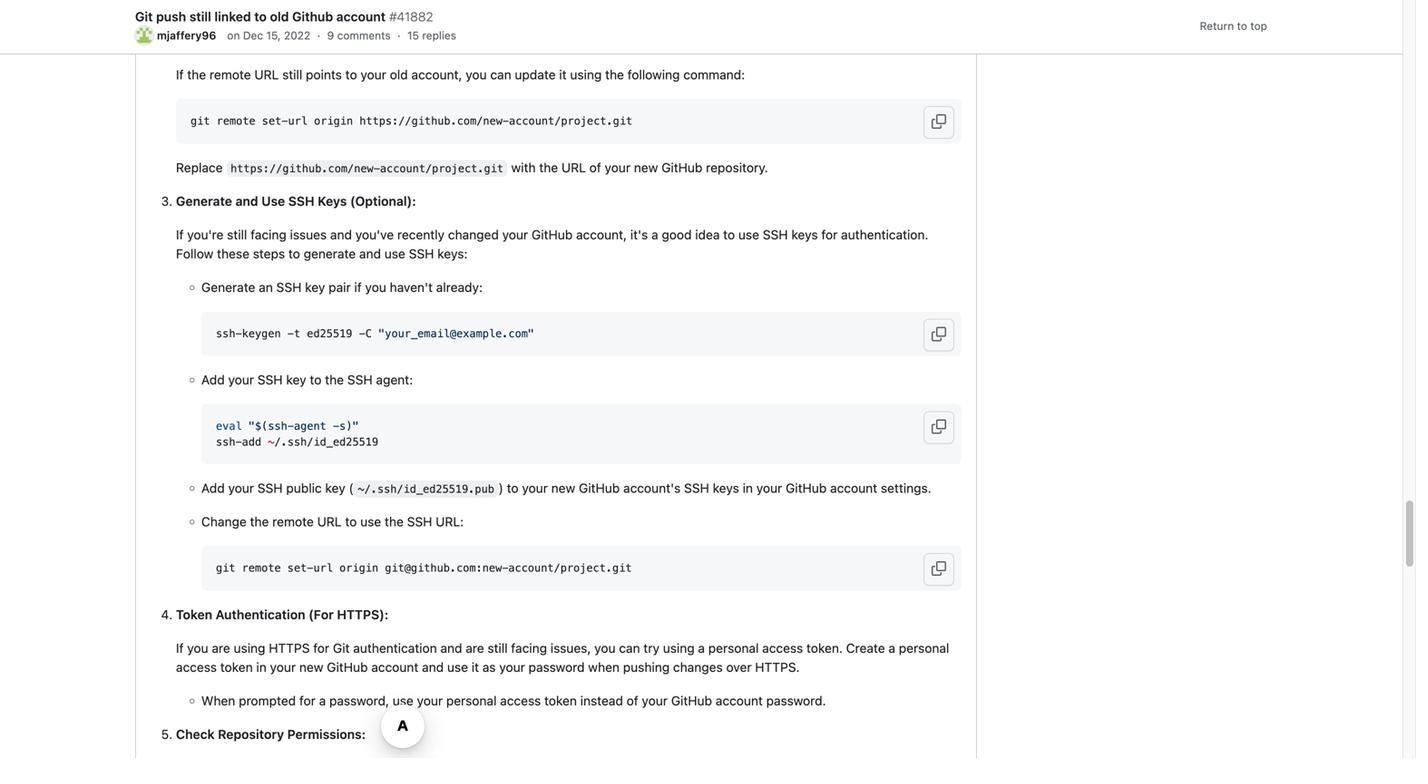 Task type: describe. For each thing, give the bounding box(es) containing it.
c
[[366, 327, 372, 340]]

a up permissions:
[[319, 694, 326, 709]]

on dec 15, 2022 · 9 comments · 15 replies
[[227, 29, 457, 42]]

) for to
[[499, 481, 504, 496]]

0 horizontal spatial of
[[590, 160, 602, 175]]

account inside the "if you are using https for git authentication and are still facing issues, you can try using a personal access token. create a personal access token in your new github account and use it as your password when pushing changes over https."
[[371, 660, 419, 675]]

account's
[[624, 481, 681, 496]]

token authentication (for https):
[[176, 607, 389, 622]]

issues
[[290, 227, 327, 242]]

ed25519
[[307, 327, 353, 340]]

url for change the remote url to use the ssh url:
[[317, 515, 342, 530]]

you right if
[[365, 280, 386, 295]]

the right change
[[250, 515, 269, 530]]

0 horizontal spatial git
[[135, 9, 153, 24]]

git remote set-url origin git@github.com:new-account/project.git
[[216, 562, 632, 575]]

1 horizontal spatial it
[[559, 67, 567, 82]]

the down ed25519
[[325, 373, 344, 388]]

account/project.git for git@github.com:new-
[[509, 562, 632, 575]]

2 copy image from the top
[[932, 420, 947, 434]]

your inside if you're still facing issues and you've recently changed your github account, it's a good idea to use ssh keys for authentication. follow these steps to generate and use ssh keys:
[[502, 227, 528, 242]]

account down 'over'
[[716, 694, 763, 709]]

(optional):
[[350, 194, 416, 209]]

github
[[292, 9, 333, 24]]

use
[[262, 194, 285, 209]]

dec
[[243, 29, 263, 42]]

0 vertical spatial can
[[490, 67, 512, 82]]

ssh right account's
[[684, 481, 710, 496]]

if for if the remote url still points to your old account, you can update it using the following command:
[[176, 67, 184, 82]]

to right ~/.ssh/id_ed25519.pub
[[507, 481, 519, 496]]

to left v
[[254, 9, 267, 24]]

still left points
[[282, 67, 302, 82]]

use down you've
[[385, 246, 406, 261]]

check
[[176, 727, 215, 742]]

when prompted for a password, use your personal access token instead of your github account password.
[[201, 694, 826, 709]]

2 · from the left
[[398, 29, 401, 42]]

agent:
[[376, 373, 413, 388]]

for inside the "if you are using https for git authentication and are still facing issues, you can try using a personal access token. create a personal access token in your new github account and use it as your password when pushing changes over https."
[[313, 641, 330, 656]]

1 horizontal spatial access
[[500, 694, 541, 709]]

prompted
[[239, 694, 296, 709]]

already:
[[436, 280, 483, 295]]

if the remote url still points to your old account, you can update it using the following command:
[[176, 67, 745, 82]]

idea
[[695, 227, 720, 242]]

replies
[[422, 29, 457, 42]]

and right authentication
[[441, 641, 462, 656]]

your_email@example.com
[[385, 327, 528, 340]]

1 vertical spatial ssh-
[[268, 420, 294, 433]]

generate and use ssh keys (optional):
[[176, 194, 416, 209]]

token inside the "if you are using https for git authentication and are still facing issues, you can try using a personal access token. create a personal access token in your new github account and use it as your password when pushing changes over https."
[[220, 660, 253, 675]]

origin for https://github.com/new-
[[314, 115, 353, 128]]

1 horizontal spatial personal
[[709, 641, 759, 656]]

generate an ssh key pair if you haven't already:
[[201, 280, 483, 295]]

if you are using https for git authentication and are still facing issues, you can try using a personal access token. create a personal access token in your new github account and use it as your password when pushing changes over https.
[[176, 641, 950, 675]]

authentication.
[[841, 227, 929, 242]]

you've
[[356, 227, 394, 242]]

you left update
[[466, 67, 487, 82]]

use right idea
[[739, 227, 760, 242]]

following
[[628, 67, 680, 82]]

add for add your ssh public key ( ~/.ssh/id_ed25519.pub ) to your new github account's ssh keys in your github account settings.
[[201, 481, 225, 496]]

git@github.com:new-
[[385, 562, 509, 575]]

ssh down the keygen at left top
[[258, 373, 283, 388]]

return to top link
[[1200, 3, 1268, 49]]

the right with
[[539, 160, 558, 175]]

0 vertical spatial new
[[634, 160, 658, 175]]

account left settings.
[[831, 481, 878, 496]]

you're
[[187, 227, 224, 242]]

(
[[349, 481, 354, 496]]

pushing
[[623, 660, 670, 675]]

https.
[[755, 660, 800, 675]]

ssh-keygen -t ed25519 -c " your_email@example.com "
[[216, 327, 535, 340]]

and left use
[[236, 194, 258, 209]]

15
[[407, 29, 419, 42]]

account/project.git inside replace https://github.com/new-account/project.git with the url of your new github repository.
[[380, 162, 504, 175]]

issues,
[[551, 641, 591, 656]]

authentication
[[216, 607, 305, 622]]

) for "
[[346, 420, 353, 433]]

2 vertical spatial ssh-
[[216, 436, 242, 449]]

account, inside if you're still facing issues and you've recently changed your github account, it's a good idea to use ssh keys for authentication. follow these steps to generate and use ssh keys:
[[576, 227, 627, 242]]

key for pair
[[305, 280, 325, 295]]

1 horizontal spatial token
[[545, 694, 577, 709]]

to down issues
[[289, 246, 300, 261]]

changed
[[448, 227, 499, 242]]

password,
[[329, 694, 389, 709]]

token.
[[807, 641, 843, 656]]

github inside the "if you are using https for git authentication and are still facing issues, you can try using a personal access token. create a personal access token in your new github account and use it as your password when pushing changes over https."
[[327, 660, 368, 675]]

the left following
[[605, 67, 624, 82]]

t
[[294, 327, 301, 340]]

check repository permissions:
[[176, 727, 366, 742]]

0 horizontal spatial personal
[[446, 694, 497, 709]]

comments
[[337, 29, 391, 42]]

mjaffery96
[[157, 29, 216, 42]]

replace
[[176, 160, 223, 175]]

authentication
[[353, 641, 437, 656]]

9
[[327, 29, 334, 42]]

2022
[[284, 29, 311, 42]]

v
[[269, 22, 275, 35]]

ssh left agent:
[[347, 373, 373, 388]]

2 horizontal spatial using
[[663, 641, 695, 656]]

as
[[483, 660, 496, 675]]

github inside if you're still facing issues and you've recently changed your github account, it's a good idea to use ssh keys for authentication. follow these steps to generate and use ssh keys:
[[532, 227, 573, 242]]

a up changes
[[698, 641, 705, 656]]

1 vertical spatial access
[[176, 660, 217, 675]]

/.ssh/id_ed25519
[[275, 436, 379, 449]]

to right idea
[[724, 227, 735, 242]]

0 vertical spatial https://github.com/new-
[[360, 115, 509, 128]]

remote for git remote set-url origin https://github.com/new-account/project.git
[[217, 115, 256, 128]]

return to top
[[1200, 20, 1268, 32]]

points
[[306, 67, 342, 82]]

create
[[846, 641, 885, 656]]

linked
[[215, 9, 251, 24]]

add your ssh public key ( ~/.ssh/id_ed25519.pub ) to your new github account's ssh keys in your github account settings.
[[201, 481, 932, 496]]

password
[[529, 660, 585, 675]]

steps
[[253, 246, 285, 261]]

~/.ssh/id_ed25519.pub
[[358, 483, 495, 496]]

command:
[[684, 67, 745, 82]]

repository
[[218, 727, 284, 742]]

~
[[268, 436, 275, 449]]

0 vertical spatial account,
[[412, 67, 462, 82]]

public
[[286, 481, 322, 496]]

if you're still facing issues and you've recently changed your github account, it's a good idea to use ssh keys for authentication. follow these steps to generate and use ssh keys:
[[176, 227, 929, 261]]

to up agent
[[310, 373, 322, 388]]

keys:
[[438, 246, 468, 261]]

with
[[511, 160, 536, 175]]

ssh down recently
[[409, 246, 434, 261]]



Task type: vqa. For each thing, say whether or not it's contained in the screenshot.
https):
yes



Task type: locate. For each thing, give the bounding box(es) containing it.
1 horizontal spatial url
[[317, 515, 342, 530]]

settings.
[[881, 481, 932, 496]]

still inside if you're still facing issues and you've recently changed your github account, it's a good idea to use ssh keys for authentication. follow these steps to generate and use ssh keys:
[[227, 227, 247, 242]]

0 horizontal spatial url
[[288, 115, 308, 128]]

ssh
[[288, 194, 315, 209], [763, 227, 788, 242], [409, 246, 434, 261], [276, 280, 302, 295], [258, 373, 283, 388], [347, 373, 373, 388], [258, 481, 283, 496], [684, 481, 710, 496], [407, 515, 432, 530]]

repository.
[[706, 160, 768, 175]]

s
[[340, 420, 346, 433]]

the
[[187, 67, 206, 82], [605, 67, 624, 82], [539, 160, 558, 175], [325, 373, 344, 388], [250, 515, 269, 530], [385, 515, 404, 530]]

1 · from the left
[[317, 29, 321, 42]]

can left the try at the left
[[619, 641, 640, 656]]

1 copy image from the top
[[932, 327, 947, 342]]

if for if you are using https for git authentication and are still facing issues, you can try using a personal access token. create a personal access token in your new github account and use it as your password when pushing changes over https.
[[176, 641, 184, 656]]

still up these
[[227, 227, 247, 242]]

0 vertical spatial key
[[305, 280, 325, 295]]

1 horizontal spatial facing
[[511, 641, 547, 656]]

git for git remote -v
[[191, 22, 210, 35]]

1 add from the top
[[201, 373, 225, 388]]

2 vertical spatial git
[[216, 562, 236, 575]]

0 horizontal spatial new
[[299, 660, 324, 675]]

0 vertical spatial it
[[559, 67, 567, 82]]

add your ssh key to the ssh agent:
[[201, 373, 413, 388]]

1 if from the top
[[176, 67, 184, 82]]

keys left authentication.
[[792, 227, 818, 242]]

if for if you're still facing issues and you've recently changed your github account, it's a good idea to use ssh keys for authentication. follow these steps to generate and use ssh keys:
[[176, 227, 184, 242]]

0 vertical spatial url
[[288, 115, 308, 128]]

when
[[201, 694, 235, 709]]

it left as
[[472, 660, 479, 675]]

recently
[[397, 227, 445, 242]]

on
[[227, 29, 240, 42]]

it
[[559, 67, 567, 82], [472, 660, 479, 675]]

use left as
[[447, 660, 468, 675]]

1 horizontal spatial url
[[314, 562, 333, 575]]

$(
[[255, 420, 268, 433]]

replace https://github.com/new-account/project.git with the url of your new github repository.
[[176, 160, 768, 175]]

you
[[466, 67, 487, 82], [365, 280, 386, 295], [187, 641, 208, 656], [595, 641, 616, 656]]

url down public
[[317, 515, 342, 530]]

if up follow on the top left
[[176, 227, 184, 242]]

2 vertical spatial if
[[176, 641, 184, 656]]

generate for generate an ssh key pair if you haven't already:
[[201, 280, 255, 295]]

copy image
[[932, 327, 947, 342], [932, 420, 947, 434], [932, 562, 947, 576]]

old up 15,
[[270, 9, 289, 24]]

2 add from the top
[[201, 481, 225, 496]]

0 vertical spatial )
[[346, 420, 353, 433]]

0 vertical spatial of
[[590, 160, 602, 175]]

url up (for at the bottom left
[[314, 562, 333, 575]]

git push still linked to old github account link
[[135, 7, 386, 26]]

https://github.com/new- down if the remote url still points to your old account, you can update it using the following command:
[[360, 115, 509, 128]]

to left top
[[1238, 20, 1248, 32]]

1 horizontal spatial of
[[627, 694, 639, 709]]

if inside if you're still facing issues and you've recently changed your github account, it's a good idea to use ssh keys for authentication. follow these steps to generate and use ssh keys:
[[176, 227, 184, 242]]

0 vertical spatial in
[[743, 481, 753, 496]]

change the remote url to use the ssh url:
[[201, 515, 464, 530]]

and down authentication
[[422, 660, 444, 675]]

new inside the "if you are using https for git authentication and are still facing issues, you can try using a personal access token. create a personal access token in your new github account and use it as your password when pushing changes over https."
[[299, 660, 324, 675]]

use right password,
[[393, 694, 414, 709]]

generate for generate and use ssh keys (optional):
[[176, 194, 232, 209]]

1 are from the left
[[212, 641, 230, 656]]

0 vertical spatial for
[[822, 227, 838, 242]]

it inside the "if you are using https for git authentication and are still facing issues, you can try using a personal access token. create a personal access token in your new github account and use it as your password when pushing changes over https."
[[472, 660, 479, 675]]

key left ( at the left bottom
[[325, 481, 346, 496]]

can left update
[[490, 67, 512, 82]]

new down https
[[299, 660, 324, 675]]

for left authentication.
[[822, 227, 838, 242]]

#41882
[[389, 9, 434, 24]]

url for https://github.com/new-
[[288, 115, 308, 128]]

1 vertical spatial git
[[333, 641, 350, 656]]

1 vertical spatial account/project.git
[[380, 162, 504, 175]]

for up permissions:
[[299, 694, 316, 709]]

set- for git remote set-url origin https://github.com/new-account/project.git
[[262, 115, 288, 128]]

git
[[135, 9, 153, 24], [333, 641, 350, 656]]

to down ( at the left bottom
[[345, 515, 357, 530]]

1 horizontal spatial new
[[551, 481, 576, 496]]

ssh left public
[[258, 481, 283, 496]]

mjaffery96 link
[[135, 26, 220, 44]]

- inside eval " $( ssh-agent -s ) " ssh-add ~ /.ssh/id_ed25519
[[333, 420, 340, 433]]

1 vertical spatial can
[[619, 641, 640, 656]]

add up eval
[[201, 373, 225, 388]]

good
[[662, 227, 692, 242]]

to
[[254, 9, 267, 24], [1238, 20, 1248, 32], [345, 67, 357, 82], [724, 227, 735, 242], [289, 246, 300, 261], [310, 373, 322, 388], [507, 481, 519, 496], [345, 515, 357, 530]]

of right 'instead'
[[627, 694, 639, 709]]

git up replace
[[191, 115, 210, 128]]

1 vertical spatial url
[[314, 562, 333, 575]]

instead
[[581, 694, 623, 709]]

using up changes
[[663, 641, 695, 656]]

git for git remote set-url origin https://github.com/new-account/project.git
[[191, 115, 210, 128]]

origin for git@github.com:new-
[[340, 562, 379, 575]]

account, left it's
[[576, 227, 627, 242]]

0 horizontal spatial keys
[[713, 481, 740, 496]]

are up as
[[466, 641, 484, 656]]

0 horizontal spatial in
[[256, 660, 267, 675]]

add
[[242, 436, 262, 449]]

2 horizontal spatial url
[[562, 160, 586, 175]]

1 vertical spatial token
[[545, 694, 577, 709]]

2 vertical spatial access
[[500, 694, 541, 709]]

ssh right an
[[276, 280, 302, 295]]

token down the password
[[545, 694, 577, 709]]

account/project.git down git remote set-url origin https://github.com/new-account/project.git
[[380, 162, 504, 175]]

0 vertical spatial copy image
[[932, 327, 947, 342]]

1 vertical spatial keys
[[713, 481, 740, 496]]

0 horizontal spatial it
[[472, 660, 479, 675]]

ssh- up ~
[[268, 420, 294, 433]]

facing up steps
[[251, 227, 287, 242]]

in inside the "if you are using https for git authentication and are still facing issues, you can try using a personal access token. create a personal access token in your new github account and use it as your password when pushing changes over https."
[[256, 660, 267, 675]]

a right it's
[[652, 227, 659, 242]]

it right update
[[559, 67, 567, 82]]

still inside the "if you are using https for git authentication and are still facing issues, you can try using a personal access token. create a personal access token in your new github account and use it as your password when pushing changes over https."
[[488, 641, 508, 656]]

ssh right idea
[[763, 227, 788, 242]]

use inside the "if you are using https for git authentication and are still facing issues, you can try using a personal access token. create a personal access token in your new github account and use it as your password when pushing changes over https."
[[447, 660, 468, 675]]

3 copy image from the top
[[932, 562, 947, 576]]

set- up token authentication (for https):
[[288, 562, 314, 575]]

url:
[[436, 515, 464, 530]]

2 vertical spatial new
[[299, 660, 324, 675]]

0 horizontal spatial token
[[220, 660, 253, 675]]

url
[[288, 115, 308, 128], [314, 562, 333, 575]]

0 horizontal spatial url
[[254, 67, 279, 82]]

0 vertical spatial account/project.git
[[509, 115, 633, 128]]

git remote -v
[[191, 22, 275, 35]]

account/project.git for https://github.com/new-
[[509, 115, 633, 128]]

can inside the "if you are using https for git authentication and are still facing issues, you can try using a personal access token. create a personal access token in your new github account and use it as your password when pushing changes over https."
[[619, 641, 640, 656]]

2 if from the top
[[176, 227, 184, 242]]

using right update
[[570, 67, 602, 82]]

keys right account's
[[713, 481, 740, 496]]

the down mjaffery96
[[187, 67, 206, 82]]

copy image for already:
[[932, 327, 947, 342]]

remote
[[217, 22, 256, 35], [210, 67, 251, 82], [217, 115, 256, 128], [272, 515, 314, 530], [242, 562, 281, 575]]

1 vertical spatial url
[[562, 160, 586, 175]]

https://github.com/new-
[[360, 115, 509, 128], [231, 162, 380, 175]]

facing inside the "if you are using https for git authentication and are still facing issues, you can try using a personal access token. create a personal access token in your new github account and use it as your password when pushing changes over https."
[[511, 641, 547, 656]]

) right ~/.ssh/id_ed25519.pub
[[499, 481, 504, 496]]

1 vertical spatial key
[[286, 373, 306, 388]]

0 vertical spatial add
[[201, 373, 225, 388]]

access up https.
[[763, 641, 803, 656]]

copy image for url:
[[932, 562, 947, 576]]

0 vertical spatial token
[[220, 660, 253, 675]]

a
[[652, 227, 659, 242], [698, 641, 705, 656], [889, 641, 896, 656], [319, 694, 326, 709]]

these
[[217, 246, 250, 261]]

git inside the "if you are using https for git authentication and are still facing issues, you can try using a personal access token. create a personal access token in your new github account and use it as your password when pushing changes over https."
[[333, 641, 350, 656]]

agent
[[294, 420, 327, 433]]

1 vertical spatial https://github.com/new-
[[231, 162, 380, 175]]

still up as
[[488, 641, 508, 656]]

facing up the password
[[511, 641, 547, 656]]

ssh- left t
[[216, 327, 242, 340]]

1 vertical spatial of
[[627, 694, 639, 709]]

https):
[[337, 607, 389, 622]]

ssh-
[[216, 327, 242, 340], [268, 420, 294, 433], [216, 436, 242, 449]]

https
[[269, 641, 310, 656]]

1 horizontal spatial in
[[743, 481, 753, 496]]

facing
[[251, 227, 287, 242], [511, 641, 547, 656]]

generate down these
[[201, 280, 255, 295]]

0 vertical spatial generate
[[176, 194, 232, 209]]

if
[[354, 280, 362, 295]]

add up change
[[201, 481, 225, 496]]

an
[[259, 280, 273, 295]]

to inside return to top link
[[1238, 20, 1248, 32]]

using down authentication
[[234, 641, 265, 656]]

access up "when"
[[176, 660, 217, 675]]

a right create at right
[[889, 641, 896, 656]]

for
[[822, 227, 838, 242], [313, 641, 330, 656], [299, 694, 316, 709]]

1 vertical spatial in
[[256, 660, 267, 675]]

0 vertical spatial git
[[135, 9, 153, 24]]

2 horizontal spatial access
[[763, 641, 803, 656]]

1 vertical spatial account,
[[576, 227, 627, 242]]

0 vertical spatial keys
[[792, 227, 818, 242]]

to right points
[[345, 67, 357, 82]]

it's
[[631, 227, 648, 242]]

using
[[570, 67, 602, 82], [234, 641, 265, 656], [663, 641, 695, 656]]

still
[[189, 9, 211, 24], [282, 67, 302, 82], [227, 227, 247, 242], [488, 641, 508, 656]]

0 vertical spatial facing
[[251, 227, 287, 242]]

remote for git remote -v
[[217, 22, 256, 35]]

2 horizontal spatial personal
[[899, 641, 950, 656]]

url down 15,
[[254, 67, 279, 82]]

facing inside if you're still facing issues and you've recently changed your github account, it's a good idea to use ssh keys for authentication. follow these steps to generate and use ssh keys:
[[251, 227, 287, 242]]

1 horizontal spatial using
[[570, 67, 602, 82]]

keys inside if you're still facing issues and you've recently changed your github account, it's a good idea to use ssh keys for authentication. follow these steps to generate and use ssh keys:
[[792, 227, 818, 242]]

eval
[[216, 420, 242, 433]]

https://github.com/new- inside replace https://github.com/new-account/project.git with the url of your new github repository.
[[231, 162, 380, 175]]

url down points
[[288, 115, 308, 128]]

origin down points
[[314, 115, 353, 128]]

1 horizontal spatial ·
[[398, 29, 401, 42]]

1 vertical spatial origin
[[340, 562, 379, 575]]

git up @mjaffery96 icon
[[135, 9, 153, 24]]

copy image
[[932, 114, 947, 129]]

account/project.git down update
[[509, 115, 633, 128]]

if inside the "if you are using https for git authentication and are still facing issues, you can try using a personal access token. create a personal access token in your new github account and use it as your password when pushing changes over https."
[[176, 641, 184, 656]]

1 horizontal spatial old
[[390, 67, 408, 82]]

account, down replies
[[412, 67, 462, 82]]

1 vertical spatial facing
[[511, 641, 547, 656]]

change
[[201, 515, 247, 530]]

1 vertical spatial for
[[313, 641, 330, 656]]

0 vertical spatial origin
[[314, 115, 353, 128]]

1 horizontal spatial can
[[619, 641, 640, 656]]

2 vertical spatial for
[[299, 694, 316, 709]]

git push still linked to old github account #41882
[[135, 9, 434, 24]]

new left account's
[[551, 481, 576, 496]]

0 vertical spatial git
[[191, 22, 210, 35]]

remote for git remote set-url origin git@github.com:new-account/project.git
[[242, 562, 281, 575]]

permissions:
[[287, 727, 366, 742]]

· left 15
[[398, 29, 401, 42]]

use down ~/.ssh/id_ed25519.pub
[[360, 515, 381, 530]]

0 vertical spatial old
[[270, 9, 289, 24]]

0 vertical spatial url
[[254, 67, 279, 82]]

and up 'generate'
[[330, 227, 352, 242]]

generate
[[176, 194, 232, 209], [201, 280, 255, 295]]

0 vertical spatial ssh-
[[216, 327, 242, 340]]

url
[[254, 67, 279, 82], [562, 160, 586, 175], [317, 515, 342, 530]]

2 vertical spatial url
[[317, 515, 342, 530]]

for right https
[[313, 641, 330, 656]]

1 vertical spatial copy image
[[932, 420, 947, 434]]

generate up the "you're"
[[176, 194, 232, 209]]

1 horizontal spatial keys
[[792, 227, 818, 242]]

add for add your ssh key to the ssh agent:
[[201, 373, 225, 388]]

you down token
[[187, 641, 208, 656]]

personal down as
[[446, 694, 497, 709]]

0 vertical spatial set-
[[262, 115, 288, 128]]

· left 9
[[317, 29, 321, 42]]

password.
[[767, 694, 826, 709]]

0 horizontal spatial are
[[212, 641, 230, 656]]

changes
[[673, 660, 723, 675]]

if down mjaffery96 link
[[176, 67, 184, 82]]

ssh left url:
[[407, 515, 432, 530]]

key
[[305, 280, 325, 295], [286, 373, 306, 388], [325, 481, 346, 496]]

2 vertical spatial copy image
[[932, 562, 947, 576]]

you up when
[[595, 641, 616, 656]]

1 vertical spatial new
[[551, 481, 576, 496]]

·
[[317, 29, 321, 42], [398, 29, 401, 42]]

2 are from the left
[[466, 641, 484, 656]]

can
[[490, 67, 512, 82], [619, 641, 640, 656]]

15,
[[266, 29, 281, 42]]

0 horizontal spatial )
[[346, 420, 353, 433]]

1 vertical spatial add
[[201, 481, 225, 496]]

haven't
[[390, 280, 433, 295]]

origin up "https):"
[[340, 562, 379, 575]]

0 horizontal spatial facing
[[251, 227, 287, 242]]

2 horizontal spatial new
[[634, 160, 658, 175]]

new up it's
[[634, 160, 658, 175]]

over
[[727, 660, 752, 675]]

0 horizontal spatial account,
[[412, 67, 462, 82]]

new
[[634, 160, 658, 175], [551, 481, 576, 496], [299, 660, 324, 675]]

ssh right use
[[288, 194, 315, 209]]

0 horizontal spatial can
[[490, 67, 512, 82]]

git remote set-url origin https://github.com/new-account/project.git
[[191, 115, 633, 128]]

url for git@github.com:new-
[[314, 562, 333, 575]]

of right with
[[590, 160, 602, 175]]

1 vertical spatial old
[[390, 67, 408, 82]]

0 vertical spatial if
[[176, 67, 184, 82]]

1 vertical spatial if
[[176, 227, 184, 242]]

the down ~/.ssh/id_ed25519.pub
[[385, 515, 404, 530]]

keys
[[318, 194, 347, 209]]

ssh- down eval
[[216, 436, 242, 449]]

1 horizontal spatial account,
[[576, 227, 627, 242]]

(for
[[309, 607, 334, 622]]

when
[[588, 660, 620, 675]]

follow
[[176, 246, 214, 261]]

if
[[176, 67, 184, 82], [176, 227, 184, 242], [176, 641, 184, 656]]

) inside eval " $( ssh-agent -s ) " ssh-add ~ /.ssh/id_ed25519
[[346, 420, 353, 433]]

url for if the remote url still points to your old account, you can update it using the following command:
[[254, 67, 279, 82]]

2 vertical spatial key
[[325, 481, 346, 496]]

git for git remote set-url origin git@github.com:new-account/project.git
[[216, 562, 236, 575]]

0 vertical spatial access
[[763, 641, 803, 656]]

3 if from the top
[[176, 641, 184, 656]]

key left pair
[[305, 280, 325, 295]]

git down (for at the bottom left
[[333, 641, 350, 656]]

@mjaffery96 image
[[135, 26, 153, 44]]

account up the comments
[[336, 9, 386, 24]]

for inside if you're still facing issues and you've recently changed your github account, it's a good idea to use ssh keys for authentication. follow these steps to generate and use ssh keys:
[[822, 227, 838, 242]]

0 horizontal spatial access
[[176, 660, 217, 675]]

key for to
[[286, 373, 306, 388]]

0 horizontal spatial old
[[270, 9, 289, 24]]

are down token
[[212, 641, 230, 656]]

are
[[212, 641, 230, 656], [466, 641, 484, 656]]

token
[[176, 607, 212, 622]]

0 horizontal spatial using
[[234, 641, 265, 656]]

eval " $( ssh-agent -s ) " ssh-add ~ /.ssh/id_ed25519
[[216, 420, 379, 449]]

1 horizontal spatial are
[[466, 641, 484, 656]]

personal up 'over'
[[709, 641, 759, 656]]

token
[[220, 660, 253, 675], [545, 694, 577, 709]]

token up "when"
[[220, 660, 253, 675]]

in
[[743, 481, 753, 496], [256, 660, 267, 675]]

1 vertical spatial set-
[[288, 562, 314, 575]]

2 vertical spatial account/project.git
[[509, 562, 632, 575]]

account/project.git up issues,
[[509, 562, 632, 575]]

key down t
[[286, 373, 306, 388]]

if down token
[[176, 641, 184, 656]]

keygen
[[242, 327, 281, 340]]

still up mjaffery96
[[189, 9, 211, 24]]

top
[[1251, 20, 1268, 32]]

and down you've
[[359, 246, 381, 261]]

set- for git remote set-url origin git@github.com:new-account/project.git
[[288, 562, 314, 575]]

set-
[[262, 115, 288, 128], [288, 562, 314, 575]]

try
[[644, 641, 660, 656]]

a inside if you're still facing issues and you've recently changed your github account, it's a good idea to use ssh keys for authentication. follow these steps to generate and use ssh keys:
[[652, 227, 659, 242]]

add
[[201, 373, 225, 388], [201, 481, 225, 496]]



